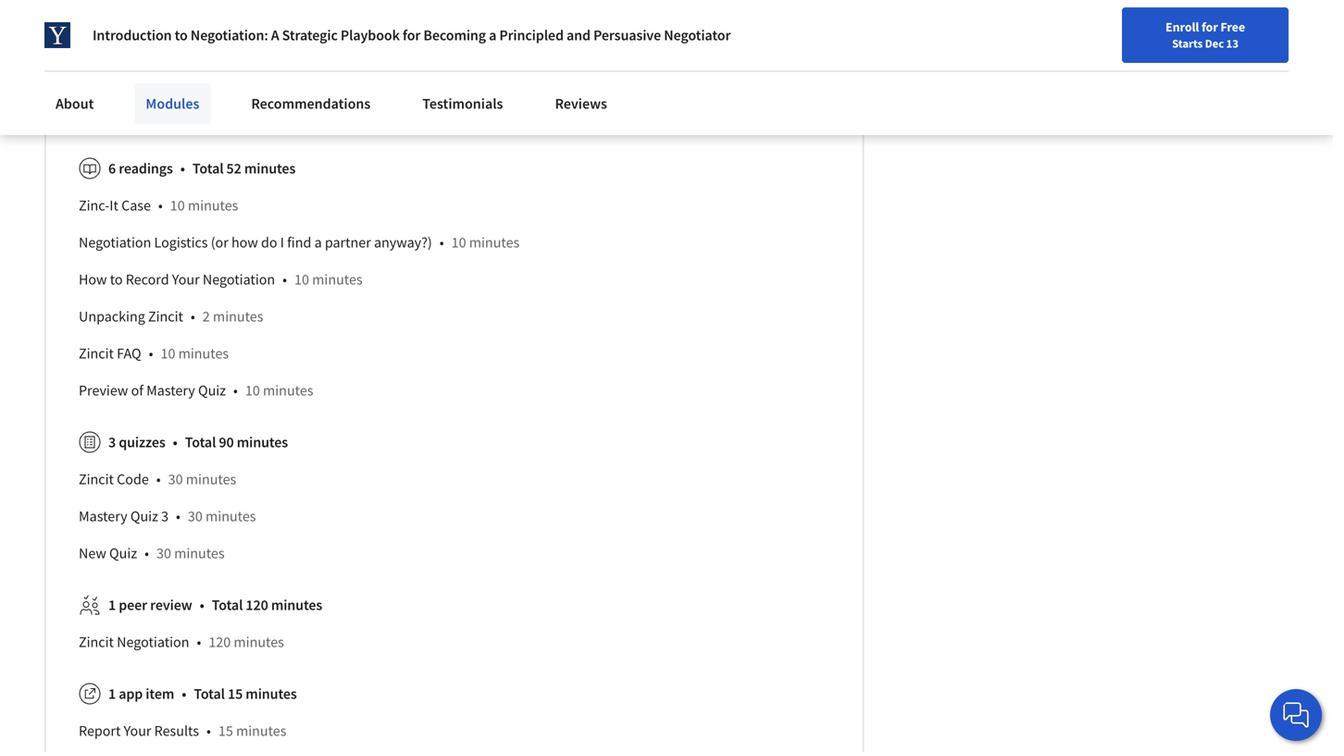 Task type: locate. For each thing, give the bounding box(es) containing it.
30 down zincit code • 30 minutes
[[188, 508, 203, 526]]

6 readings
[[108, 159, 173, 178]]

modules link
[[135, 83, 211, 124]]

1 horizontal spatial and
[[567, 26, 591, 44]]

1 1 from the top
[[108, 596, 116, 615]]

for right the playbook at the top left of the page
[[403, 26, 421, 44]]

2
[[167, 108, 175, 126], [203, 308, 210, 326]]

30 for new quiz
[[156, 545, 171, 563]]

1 horizontal spatial 3
[[161, 508, 169, 526]]

1 horizontal spatial for
[[1202, 19, 1218, 35]]

zinc-
[[79, 196, 110, 215]]

1 horizontal spatial 2
[[203, 308, 210, 326]]

a
[[271, 26, 279, 44]]

30 for zincit code
[[168, 471, 183, 489]]

0 vertical spatial 0
[[329, 34, 336, 52]]

1
[[108, 596, 116, 615], [108, 685, 116, 704]]

zincit left code
[[79, 471, 114, 489]]

0 horizontal spatial and
[[151, 34, 175, 52]]

to for introduction
[[175, 26, 188, 44]]

• right readings
[[180, 159, 185, 178]]

2 for lawyer fee
[[167, 108, 175, 126]]

zincit code • 30 minutes
[[79, 471, 236, 489]]

zincit down "1 peer review"
[[79, 634, 114, 652]]

negotiation
[[79, 234, 151, 252], [203, 271, 275, 289], [117, 634, 189, 652]]

2 vertical spatial to
[[110, 271, 123, 289]]

zincit
[[148, 308, 183, 326], [79, 345, 114, 363], [79, 471, 114, 489], [79, 634, 114, 652]]

a
[[489, 26, 497, 44], [314, 234, 322, 252]]

30
[[168, 471, 183, 489], [188, 508, 203, 526], [156, 545, 171, 563]]

15
[[228, 685, 243, 704], [218, 722, 233, 741]]

2 1 from the top
[[108, 685, 116, 704]]

1 left 'peer'
[[108, 596, 116, 615]]

• total 15 minutes
[[182, 685, 297, 704]]

10 down find
[[294, 271, 309, 289]]

0 vertical spatial 2
[[167, 108, 175, 126]]

3 left quizzes
[[108, 434, 116, 452]]

and
[[567, 26, 591, 44], [151, 34, 175, 52]]

of
[[131, 382, 143, 400]]

(or
[[211, 234, 228, 252]]

menu item
[[979, 19, 1099, 79]]

to for how
[[110, 271, 123, 289]]

• total 52 minutes
[[180, 159, 296, 178]]

1 vertical spatial to
[[114, 71, 127, 89]]

total
[[192, 159, 224, 178], [185, 434, 216, 452], [212, 596, 243, 615], [194, 685, 225, 704]]

120 up • total 15 minutes at the left of page
[[209, 634, 231, 652]]

mastery up 'new'
[[79, 508, 127, 526]]

0 vertical spatial a
[[489, 26, 497, 44]]

1 vertical spatial quiz
[[130, 508, 158, 526]]

for inside the "enroll for free starts dec 13"
[[1202, 19, 1218, 35]]

recommendations link
[[240, 83, 382, 124]]

review
[[150, 596, 192, 615]]

logistics
[[154, 234, 208, 252]]

record
[[126, 271, 169, 289]]

1 horizontal spatial 0
[[329, 34, 336, 52]]

1 peer review
[[108, 596, 192, 615]]

testimonials link
[[411, 83, 514, 124]]

120
[[246, 596, 268, 615], [209, 634, 231, 652]]

to right need
[[114, 71, 127, 89]]

and right principled
[[567, 26, 591, 44]]

1 horizontal spatial your
[[172, 271, 200, 289]]

1 vertical spatial 2
[[203, 308, 210, 326]]

10
[[170, 196, 185, 215], [452, 234, 466, 252], [294, 271, 309, 289], [161, 345, 175, 363], [245, 382, 260, 400]]

quiz right 'new'
[[109, 545, 137, 563]]

zincit left faq
[[79, 345, 114, 363]]

0 horizontal spatial 120
[[209, 634, 231, 652]]

to up both
[[175, 26, 188, 44]]

None search field
[[264, 12, 569, 49]]

• right code
[[156, 471, 161, 489]]

30 up mastery quiz 3 • 30 minutes
[[168, 471, 183, 489]]

zincit negotiation • 120 minutes
[[79, 634, 284, 652]]

1 vertical spatial your
[[124, 722, 151, 741]]

• right happier
[[255, 71, 260, 89]]

minutes
[[339, 34, 390, 52], [277, 71, 328, 89], [178, 108, 228, 126], [244, 159, 296, 178], [188, 196, 238, 215], [469, 234, 520, 252], [312, 271, 363, 289], [213, 308, 263, 326], [178, 345, 229, 363], [263, 382, 313, 400], [237, 434, 288, 452], [186, 471, 236, 489], [206, 508, 256, 526], [174, 545, 225, 563], [271, 596, 322, 615], [234, 634, 284, 652], [246, 685, 297, 704], [236, 722, 287, 741]]

0 horizontal spatial 3
[[108, 434, 116, 452]]

mastery right of
[[146, 382, 195, 400]]

3 down zincit code • 30 minutes
[[161, 508, 169, 526]]

total right review
[[212, 596, 243, 615]]

1 vertical spatial 15
[[218, 722, 233, 741]]

• right quizzes
[[173, 434, 178, 452]]

• down mastery quiz 3 • 30 minutes
[[145, 545, 149, 563]]

total for total 52 minutes
[[192, 159, 224, 178]]

1 vertical spatial 3
[[161, 508, 169, 526]]

1 left app
[[108, 685, 116, 704]]

report your results • 15 minutes
[[79, 722, 287, 741]]

quiz
[[198, 382, 226, 400], [130, 508, 158, 526], [109, 545, 137, 563]]

item
[[146, 685, 174, 704]]

your down 1 app item
[[124, 722, 151, 741]]

coursera image
[[22, 15, 140, 45]]

zincit for zincit negotiation
[[79, 634, 114, 652]]

13
[[1226, 36, 1239, 51]]

your down logistics
[[172, 271, 200, 289]]

30 down mastery quiz 3 • 30 minutes
[[156, 545, 171, 563]]

preview
[[79, 382, 128, 400]]

for up dec
[[1202, 19, 1218, 35]]

1 vertical spatial a
[[314, 234, 322, 252]]

0 vertical spatial 120
[[246, 596, 268, 615]]

find
[[287, 234, 311, 252]]

1 horizontal spatial mastery
[[146, 382, 195, 400]]

mastery
[[146, 382, 195, 400], [79, 508, 127, 526]]

0 left the playbook at the top left of the page
[[329, 34, 336, 52]]

lawyer fee • 2 minutes
[[79, 108, 228, 126]]

2 vertical spatial negotiation
[[117, 634, 189, 652]]

1 vertical spatial 120
[[209, 634, 231, 652]]

• down 'i'
[[283, 271, 287, 289]]

0 vertical spatial mastery
[[146, 382, 195, 400]]

2 right "fee" at the top
[[167, 108, 175, 126]]

mastery quiz 3 • 30 minutes
[[79, 508, 256, 526]]

0 vertical spatial 30
[[168, 471, 183, 489]]

total up report your results • 15 minutes
[[194, 685, 225, 704]]

0 vertical spatial 1
[[108, 596, 116, 615]]

persuasive
[[594, 26, 661, 44]]

0 horizontal spatial mastery
[[79, 508, 127, 526]]

15 up report your results • 15 minutes
[[228, 685, 243, 704]]

10 up • total 90 minutes
[[245, 382, 260, 400]]

negotiation down it
[[79, 234, 151, 252]]

• down zincit code • 30 minutes
[[176, 508, 180, 526]]

negotiation down "1 peer review"
[[117, 634, 189, 652]]

0 vertical spatial negotiation
[[79, 234, 151, 252]]

your
[[172, 271, 200, 289], [124, 722, 151, 741]]

preview of mastery quiz • 10 minutes
[[79, 382, 313, 400]]

• right "fee" at the top
[[156, 108, 160, 126]]

3
[[108, 434, 116, 452], [161, 508, 169, 526]]

partner
[[325, 234, 371, 252]]

• right 'logic'
[[317, 34, 321, 52]]

0
[[329, 34, 336, 52], [267, 71, 274, 89]]

need
[[79, 71, 111, 89]]

2 vertical spatial quiz
[[109, 545, 137, 563]]

120 up zincit negotiation • 120 minutes
[[246, 596, 268, 615]]

2 vertical spatial 30
[[156, 545, 171, 563]]

0 horizontal spatial your
[[124, 722, 151, 741]]

total left 90
[[185, 434, 216, 452]]

chat with us image
[[1281, 701, 1311, 731]]

total for total 120 minutes
[[212, 596, 243, 615]]

1 vertical spatial 1
[[108, 685, 116, 704]]

zincit for zincit code
[[79, 471, 114, 489]]

quiz for 30
[[130, 508, 158, 526]]

new quiz • 30 minutes
[[79, 545, 225, 563]]

0 horizontal spatial 2
[[167, 108, 175, 126]]

quiz for minutes
[[109, 545, 137, 563]]

quiz up 90
[[198, 382, 226, 400]]

0 down the at the left of the page
[[267, 71, 274, 89]]

to
[[175, 26, 188, 44], [114, 71, 127, 89], [110, 271, 123, 289]]

1 vertical spatial 0
[[267, 71, 274, 89]]

total left "52"
[[192, 159, 224, 178]]

zincit for zincit faq
[[79, 345, 114, 363]]

negotiation down the how on the left top
[[203, 271, 275, 289]]

1 for 1 peer review
[[108, 596, 116, 615]]

10 down unpacking zincit • 2 minutes
[[161, 345, 175, 363]]

to right how
[[110, 271, 123, 289]]

for
[[1202, 19, 1218, 35], [403, 26, 421, 44]]

• total 120 minutes
[[200, 596, 322, 615]]

2 down how to record your negotiation • 10 minutes
[[203, 308, 210, 326]]

how to record your negotiation • 10 minutes
[[79, 271, 363, 289]]

it
[[109, 196, 118, 215]]

introduction to negotiation: a strategic playbook for becoming a principled and persuasive negotiator
[[93, 26, 731, 44]]

a right becoming
[[489, 26, 497, 44]]

15 down • total 15 minutes at the left of page
[[218, 722, 233, 741]]

0 vertical spatial to
[[175, 26, 188, 44]]

and right down
[[151, 34, 175, 52]]

0 vertical spatial your
[[172, 271, 200, 289]]

total for total 15 minutes
[[194, 685, 225, 704]]

quiz up new quiz • 30 minutes
[[130, 508, 158, 526]]

•
[[317, 34, 321, 52], [255, 71, 260, 89], [156, 108, 160, 126], [180, 159, 185, 178], [158, 196, 163, 215], [440, 234, 444, 252], [283, 271, 287, 289], [191, 308, 195, 326], [149, 345, 153, 363], [233, 382, 238, 400], [173, 434, 178, 452], [156, 471, 161, 489], [176, 508, 180, 526], [145, 545, 149, 563], [200, 596, 204, 615], [197, 634, 201, 652], [182, 685, 186, 704], [206, 722, 211, 741]]

a right find
[[314, 234, 322, 252]]

slow down and understand the logic • 0 minutes
[[79, 34, 390, 52]]

1 horizontal spatial a
[[489, 26, 497, 44]]

anyway?)
[[374, 234, 432, 252]]



Task type: vqa. For each thing, say whether or not it's contained in the screenshot.
in
no



Task type: describe. For each thing, give the bounding box(es) containing it.
how
[[79, 271, 107, 289]]

strategic
[[282, 26, 338, 44]]

modules
[[146, 94, 199, 113]]

0 horizontal spatial a
[[314, 234, 322, 252]]

10 up logistics
[[170, 196, 185, 215]]

0 horizontal spatial for
[[403, 26, 421, 44]]

yale university image
[[44, 22, 70, 48]]

• total 90 minutes
[[173, 434, 288, 452]]

1 vertical spatial mastery
[[79, 508, 127, 526]]

10 right anyway?)
[[452, 234, 466, 252]]

• up • total 15 minutes at the left of page
[[197, 634, 201, 652]]

zincit faq • 10 minutes
[[79, 345, 229, 363]]

down
[[112, 34, 148, 52]]

0 vertical spatial quiz
[[198, 382, 226, 400]]

1 for 1 app item
[[108, 685, 116, 704]]

i
[[280, 234, 284, 252]]

3 quizzes
[[108, 434, 165, 452]]

introduction
[[93, 26, 172, 44]]

playbook
[[341, 26, 400, 44]]

testimonials
[[422, 94, 503, 113]]

• down how to record your negotiation • 10 minutes
[[191, 308, 195, 326]]

2 for unpacking zincit
[[203, 308, 210, 326]]

peer
[[119, 596, 147, 615]]

enroll
[[1166, 19, 1199, 35]]

reviews
[[555, 94, 607, 113]]

principled
[[499, 26, 564, 44]]

faq
[[117, 345, 141, 363]]

recommendations
[[251, 94, 371, 113]]

both
[[166, 71, 195, 89]]

new
[[79, 545, 106, 563]]

0 vertical spatial 15
[[228, 685, 243, 704]]

about link
[[44, 83, 105, 124]]

dec
[[1205, 36, 1224, 51]]

• right case
[[158, 196, 163, 215]]

• up • total 90 minutes
[[233, 382, 238, 400]]

how
[[231, 234, 258, 252]]

understand
[[178, 34, 250, 52]]

total for total 90 minutes
[[185, 434, 216, 452]]

0 vertical spatial 3
[[108, 434, 116, 452]]

0 horizontal spatial 0
[[267, 71, 274, 89]]

enroll for free starts dec 13
[[1166, 19, 1245, 51]]

negotiator
[[664, 26, 731, 44]]

• right faq
[[149, 345, 153, 363]]

reviews link
[[544, 83, 618, 124]]

1 vertical spatial negotiation
[[203, 271, 275, 289]]

6
[[108, 159, 116, 178]]

1 vertical spatial 30
[[188, 508, 203, 526]]

about
[[56, 94, 94, 113]]

starts
[[1172, 36, 1203, 51]]

app
[[119, 685, 143, 704]]

free
[[1221, 19, 1245, 35]]

readings
[[119, 159, 173, 178]]

logic
[[277, 34, 309, 52]]

becoming
[[423, 26, 486, 44]]

90
[[219, 434, 234, 452]]

unpacking zincit • 2 minutes
[[79, 308, 263, 326]]

fee
[[126, 108, 148, 126]]

report
[[79, 722, 121, 741]]

case
[[121, 196, 151, 215]]

unpacking
[[79, 308, 145, 326]]

zinc-it case • 10 minutes
[[79, 196, 238, 215]]

quizzes
[[119, 434, 165, 452]]

negotiation:
[[191, 26, 268, 44]]

make
[[130, 71, 163, 89]]

1 app item
[[108, 685, 174, 704]]

code
[[117, 471, 149, 489]]

• right anyway?)
[[440, 234, 444, 252]]

slow
[[79, 34, 109, 52]]

show notifications image
[[1118, 23, 1140, 45]]

• right review
[[200, 596, 204, 615]]

• right 'results'
[[206, 722, 211, 741]]

lawyer
[[79, 108, 123, 126]]

happier
[[198, 71, 248, 89]]

do
[[261, 234, 277, 252]]

results
[[154, 722, 199, 741]]

• right item at the left bottom of the page
[[182, 685, 186, 704]]

52
[[226, 159, 241, 178]]

need to make both happier • 0 minutes
[[79, 71, 328, 89]]

1 horizontal spatial 120
[[246, 596, 268, 615]]

zincit up "zincit faq • 10 minutes"
[[148, 308, 183, 326]]

to for need
[[114, 71, 127, 89]]

negotiation logistics (or how do i find a partner anyway?) • 10 minutes
[[79, 234, 520, 252]]

the
[[253, 34, 274, 52]]



